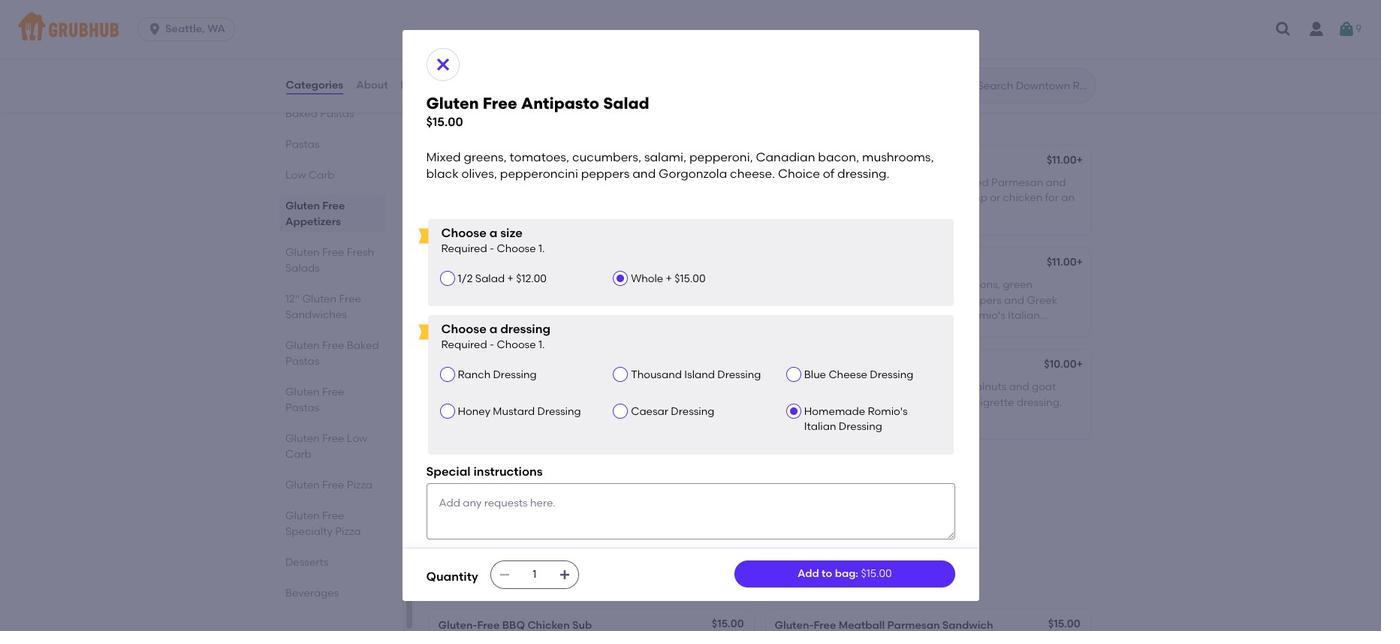 Task type: vqa. For each thing, say whether or not it's contained in the screenshot.
Most recent in the top right of the page
no



Task type: describe. For each thing, give the bounding box(es) containing it.
thousand
[[631, 369, 682, 382]]

2 $15.00 button from the left
[[766, 610, 1091, 632]]

dressing down thousand island dressing
[[671, 406, 715, 419]]

seattle, wa button
[[138, 17, 241, 41]]

special
[[426, 465, 471, 479]]

served
[[527, 35, 561, 48]]

salad down whole size only. tomatoes, cucumbers, green peppers, onions, greek olives, greek feta cheese, pepperonicini peppers and homemade romio's italian dressing. no lettuce in this salad.
[[554, 360, 584, 373]]

0 vertical spatial salads
[[568, 110, 622, 129]]

wa
[[208, 23, 225, 35]]

required for choose a dressing
[[441, 339, 487, 352]]

peppers inside mixed greens, tomatoes, cucumbers, onions, green peppers, greek olives, pepperoncini peppers and greek feta cheese, topped with homemade romio's italian dressing.
[[960, 294, 1002, 307]]

island
[[685, 369, 715, 382]]

salad right '1/2'
[[475, 272, 505, 285]]

cheese inside spinach, roma tomatoes, red onions, walnuts and goat cheese tossed with honey raspberry vinaigrette dressing.
[[775, 396, 812, 409]]

carb inside gluten free low carb
[[285, 449, 311, 461]]

and inside fresh romaine, lemon wedge, fresh grated parmesan and croutons tossed to perfection. add shrimp or chicken for an additional charge.
[[1046, 177, 1067, 189]]

romio's inside homemade romio's italian dressing
[[868, 406, 908, 419]]

0 vertical spatial pepperoncini
[[500, 167, 578, 181]]

homemade romio's italian dressing
[[805, 406, 908, 434]]

spinach, roma tomatoes, red onions, walnuts and goat cheese tossed with honey raspberry vinaigrette dressing.
[[775, 381, 1063, 409]]

1 horizontal spatial cheese.
[[730, 167, 776, 181]]

with inside 'bbq or hot wings served with ranch or blue cheese dressing.'
[[564, 35, 585, 48]]

greek down only.
[[477, 294, 508, 307]]

sandwiches for 12" gluten free sandwiches whole.
[[549, 559, 645, 578]]

cucumbers, inside whole size only. tomatoes, cucumbers, green peppers, onions, greek olives, greek feta cheese, pepperonicini peppers and homemade romio's italian dressing. no lettuce in this salad.
[[575, 279, 636, 292]]

0 vertical spatial pepperoni,
[[690, 150, 753, 164]]

greek down tomatoes,
[[544, 294, 575, 307]]

mixed up honey at the left of the page
[[438, 381, 469, 394]]

caesar dressing
[[631, 406, 715, 419]]

lettuce,
[[438, 177, 480, 189]]

reviews button
[[400, 59, 444, 113]]

tomatoes, inside mixed greens, tomatoes, cucumbers, olives and mozzarella. choice of dressing.
[[511, 483, 563, 496]]

antipasto for gluten free antipasto salad
[[501, 360, 551, 373]]

1 horizontal spatial choice
[[610, 412, 646, 424]]

shrimp
[[953, 192, 988, 205]]

pastas up low carb
[[285, 138, 319, 151]]

+ for mixed greens, tomatoes, cucumbers, salami, pepperoni, canadian bacon, mushrooms, black olives, pepperoncini peppers and gorgonzola cheese. choice of dressing.
[[740, 358, 747, 371]]

about
[[356, 79, 388, 92]]

mixed inside mixed greens, tomatoes, cucumbers, onions, green peppers, greek olives, pepperoncini peppers and greek feta cheese, topped with homemade romio's italian dressing.
[[775, 279, 805, 292]]

gluten free pizza
[[285, 479, 372, 492]]

horiatiki
[[501, 258, 545, 270]]

choose down salad.
[[497, 339, 536, 352]]

lemon
[[853, 177, 885, 189]]

1 vertical spatial gluten free fresh salads
[[285, 246, 374, 275]]

olives, up garbanzo
[[462, 167, 497, 181]]

an
[[1062, 192, 1075, 205]]

dressing. inside lettuce, chicken, salami, mozzarella, diced tomatoes, fresh basil, garbanzo beans, scallions, tossed in vinaigrette dressing.
[[438, 207, 484, 220]]

seattle,
[[165, 23, 205, 35]]

gluten inside 12" gluten free sandwiches
[[302, 293, 336, 306]]

tomatoes,
[[520, 279, 573, 292]]

2 vertical spatial salami,
[[628, 381, 665, 394]]

gluten free caesar salad
[[775, 155, 908, 168]]

main navigation navigation
[[0, 0, 1382, 59]]

gluten free horiatiki greek salad
[[438, 258, 611, 270]]

fresh inside lettuce, chicken, salami, mozzarella, diced tomatoes, fresh basil, garbanzo beans, scallions, tossed in vinaigrette dressing.
[[713, 177, 738, 189]]

greens, up honey at the left of the page
[[471, 381, 509, 394]]

gluten inside 12" gluten free sandwiches whole.
[[455, 559, 507, 578]]

0 horizontal spatial bacon,
[[492, 396, 528, 409]]

topped
[[840, 309, 877, 322]]

and inside spinach, roma tomatoes, red onions, walnuts and goat cheese tossed with honey raspberry vinaigrette dressing.
[[1010, 381, 1030, 394]]

blue
[[805, 369, 827, 382]]

spinach,
[[775, 381, 820, 394]]

vinaigrette for walnuts
[[960, 396, 1015, 409]]

tossed for pepperoni,
[[814, 396, 848, 409]]

dressing inside homemade romio's italian dressing
[[839, 421, 883, 434]]

1 horizontal spatial or
[[620, 35, 631, 48]]

cheese
[[829, 369, 868, 382]]

lettuce, chicken, salami, mozzarella, diced tomatoes, fresh basil, garbanzo beans, scallions, tossed in vinaigrette dressing.
[[438, 177, 738, 220]]

size inside "choose a size required - choose 1."
[[501, 226, 523, 240]]

beans,
[[521, 192, 555, 205]]

croutons
[[775, 192, 820, 205]]

1 vertical spatial $12.00
[[516, 272, 547, 285]]

peppers, for pepperonicini
[[670, 279, 715, 292]]

and inside mixed greens, tomatoes, cucumbers, onions, green peppers, greek olives, pepperoncini peppers and greek feta cheese, topped with homemade romio's italian dressing.
[[1005, 294, 1025, 307]]

dressing right island
[[718, 369, 761, 382]]

dressing right mustard
[[538, 406, 581, 419]]

mixed greens, tomatoes, cucumbers, olives and mozzarella. choice of dressing.
[[438, 483, 679, 511]]

+ for lettuce, chicken, salami, mozzarella, diced tomatoes, fresh basil, garbanzo beans, scallions, tossed in vinaigrette dressing.
[[740, 154, 747, 167]]

olives
[[628, 483, 656, 496]]

0 vertical spatial mixed greens, tomatoes, cucumbers, salami, pepperoni, canadian bacon, mushrooms, black olives, pepperoncini peppers and gorgonzola cheese. choice of dressing.
[[426, 150, 937, 181]]

bbq or hot wings served with ranch or blue cheese dressing.
[[438, 35, 694, 63]]

gluten inside gluten free low carb
[[285, 433, 319, 446]]

size inside whole size only. tomatoes, cucumbers, green peppers, onions, greek olives, greek feta cheese, pepperonicini peppers and homemade romio's italian dressing. no lettuce in this salad.
[[473, 279, 492, 292]]

gluten free specialty pizza
[[285, 510, 361, 539]]

1 horizontal spatial gorgonzola
[[659, 167, 728, 181]]

9 button
[[1338, 16, 1362, 43]]

gluten free romio's famous chopped salad
[[438, 155, 668, 168]]

$12.00 + for lettuce, chicken, salami, mozzarella, diced tomatoes, fresh basil, garbanzo beans, scallions, tossed in vinaigrette dressing.
[[709, 154, 747, 167]]

$11.00 for fresh romaine, lemon wedge, fresh grated parmesan and croutons tossed to perfection. add shrimp or chicken for an additional charge.
[[1047, 154, 1077, 167]]

italian inside whole size only. tomatoes, cucumbers, green peppers, onions, greek olives, greek feta cheese, pepperonicini peppers and homemade romio's italian dressing. no lettuce in this salad.
[[610, 309, 643, 322]]

salad up the wedge,
[[878, 155, 908, 168]]

12" for 12" gluten free sandwiches
[[285, 293, 299, 306]]

choose left the this
[[441, 322, 487, 337]]

romaine,
[[805, 177, 850, 189]]

0 vertical spatial pizza
[[347, 479, 372, 492]]

choose up horiatiki in the left top of the page
[[497, 243, 536, 256]]

gluten free baked pastas
[[285, 340, 379, 368]]

romio's inside mixed greens, tomatoes, cucumbers, onions, green peppers, greek olives, pepperoncini peppers and greek feta cheese, topped with homemade romio's italian dressing.
[[966, 309, 1006, 322]]

1 $15.00 button from the left
[[429, 610, 754, 632]]

2 horizontal spatial choice
[[778, 167, 820, 181]]

bag:
[[835, 568, 859, 581]]

low carb
[[285, 169, 334, 182]]

to inside fresh romaine, lemon wedge, fresh grated parmesan and croutons tossed to perfection. add shrimp or chicken for an additional charge.
[[859, 192, 869, 205]]

gluten free appetizers
[[285, 200, 345, 228]]

$11.00 + for mixed greens, tomatoes, cucumbers, onions, green peppers, greek olives, pepperoncini peppers and greek feta cheese, topped with homemade romio's italian dressing.
[[1047, 256, 1083, 269]]

spinach
[[837, 360, 879, 373]]

salad up mixed greens, tomatoes, cucumbers, olives and mozzarella. choice of dressing.
[[537, 462, 567, 475]]

salad up red
[[882, 360, 912, 373]]

perfection.
[[872, 192, 927, 205]]

vinaigrette for tomatoes,
[[654, 192, 709, 205]]

cheese, inside whole size only. tomatoes, cucumbers, green peppers, onions, greek olives, greek feta cheese, pepperonicini peppers and homemade romio's italian dressing. no lettuce in this salad.
[[600, 294, 639, 307]]

free inside gluten free antipasto salad $15.00
[[483, 94, 517, 113]]

mustard
[[493, 406, 535, 419]]

1/2
[[458, 272, 473, 285]]

choose a size required - choose 1.
[[441, 226, 545, 256]]

0 horizontal spatial or
[[463, 35, 474, 48]]

pizza inside gluten free specialty pizza
[[335, 526, 361, 539]]

green for cheese,
[[638, 279, 668, 292]]

svg image inside 9 button
[[1338, 20, 1356, 38]]

italian inside homemade romio's italian dressing
[[805, 421, 837, 434]]

gluten free pastas
[[285, 386, 344, 415]]

0 vertical spatial canadian
[[756, 150, 816, 164]]

dressing up mustard
[[493, 369, 537, 382]]

0 vertical spatial carb
[[308, 169, 334, 182]]

greek up tomatoes,
[[547, 258, 578, 270]]

0 horizontal spatial salads
[[285, 262, 320, 275]]

free inside gluten free low carb
[[322, 433, 344, 446]]

greek up $10.00
[[1027, 294, 1058, 307]]

$15.00 inside gluten free antipasto salad $15.00
[[426, 115, 463, 129]]

0 vertical spatial bacon,
[[818, 150, 860, 164]]

homemade
[[805, 406, 866, 419]]

whole size only. tomatoes, cucumbers, green peppers, onions, greek olives, greek feta cheese, pepperonicini peppers and homemade romio's italian dressing. no lettuce in this salad.
[[438, 279, 715, 337]]

gluten free low carb
[[285, 433, 367, 461]]

honey
[[458, 406, 491, 419]]

0 horizontal spatial canadian
[[438, 396, 490, 409]]

$12.00 for gluten free romio's famous chopped salad
[[709, 154, 740, 167]]

0 vertical spatial salami,
[[645, 150, 687, 164]]

gluten free antipasto salad $15.00
[[426, 94, 650, 129]]

whole for whole size only. tomatoes, cucumbers, green peppers, onions, greek olives, greek feta cheese, pepperonicini peppers and homemade romio's italian dressing. no lettuce in this salad.
[[438, 279, 471, 292]]

pastas inside "gluten free pastas"
[[285, 402, 319, 415]]

wedge,
[[887, 177, 925, 189]]

no
[[693, 309, 708, 322]]

12" for 12" gluten free sandwiches whole.
[[426, 559, 451, 578]]

tossed for tomatoes,
[[822, 192, 856, 205]]

reviews
[[401, 79, 443, 92]]

baked pastas
[[285, 107, 354, 120]]

0 vertical spatial caesar
[[837, 155, 875, 168]]

0 horizontal spatial cheese.
[[568, 412, 607, 424]]

famous
[[544, 155, 585, 168]]

1 vertical spatial caesar
[[631, 406, 669, 419]]

choose down basil,
[[441, 226, 487, 240]]

ranch
[[588, 35, 618, 48]]

required for choose a size
[[441, 243, 487, 256]]

gluten free dinner salad
[[438, 462, 567, 475]]

+ for mixed greens, tomatoes, cucumbers, onions, green peppers, greek olives, pepperoncini peppers and greek feta cheese, topped with homemade romio's italian dressing.
[[1077, 256, 1083, 269]]

beverages
[[285, 588, 339, 600]]

seattle, wa
[[165, 23, 225, 35]]

dressing. inside 'bbq or hot wings served with ranch or blue cheese dressing.'
[[438, 50, 484, 63]]

walnuts
[[968, 381, 1007, 394]]

a for dressing
[[490, 322, 498, 337]]

dressing. inside whole size only. tomatoes, cucumbers, green peppers, onions, greek olives, greek feta cheese, pepperonicini peppers and homemade romio's italian dressing. no lettuce in this salad.
[[645, 309, 690, 322]]

greek up topped
[[822, 294, 853, 307]]

choose a dressing required - choose 1.
[[441, 322, 551, 352]]

and inside whole size only. tomatoes, cucumbers, green peppers, onions, greek olives, greek feta cheese, pepperonicini peppers and homemade romio's italian dressing. no lettuce in this salad.
[[483, 309, 503, 322]]

roma
[[822, 381, 852, 394]]

desserts
[[285, 557, 328, 570]]

ranch dressing
[[458, 369, 537, 382]]

whole for whole + $15.00
[[631, 272, 664, 285]]

olives, inside mixed greens, tomatoes, cucumbers, onions, green peppers, greek olives, pepperoncini peppers and greek feta cheese, topped with homemade romio's italian dressing.
[[856, 294, 887, 307]]

blue
[[633, 35, 655, 48]]

pepperoncini inside mixed greens, tomatoes, cucumbers, onions, green peppers, greek olives, pepperoncini peppers and greek feta cheese, topped with homemade romio's italian dressing.
[[889, 294, 957, 307]]

12" gluten free sandwiches
[[285, 293, 361, 322]]

dressing. inside spinach, roma tomatoes, red onions, walnuts and goat cheese tossed with honey raspberry vinaigrette dressing.
[[1017, 396, 1063, 409]]

2 vertical spatial pepperoncini
[[660, 396, 728, 409]]

0 horizontal spatial to
[[822, 568, 833, 581]]

12" gluten free sandwiches whole.
[[426, 559, 645, 591]]

baked inside gluten free baked pastas
[[347, 340, 379, 352]]

gluten free spinach salad
[[775, 360, 912, 373]]

in inside whole size only. tomatoes, cucumbers, green peppers, onions, greek olives, greek feta cheese, pepperonicini peppers and homemade romio's italian dressing. no lettuce in this salad.
[[477, 325, 486, 337]]

ranch
[[458, 369, 491, 382]]

salad up whole size only. tomatoes, cucumbers, green peppers, onions, greek olives, greek feta cheese, pepperonicini peppers and homemade romio's italian dressing. no lettuce in this salad.
[[581, 258, 611, 270]]

basil,
[[438, 192, 465, 205]]

for
[[1046, 192, 1059, 205]]

whole + $15.00
[[631, 272, 706, 285]]

greens, inside mixed greens, tomatoes, cucumbers, olives and mozzarella. choice of dressing.
[[471, 483, 509, 496]]

this
[[488, 325, 506, 337]]

peppers, for feta
[[775, 294, 820, 307]]

onions, inside whole size only. tomatoes, cucumbers, green peppers, onions, greek olives, greek feta cheese, pepperonicini peppers and homemade romio's italian dressing. no lettuce in this salad.
[[438, 294, 475, 307]]

thousand island dressing
[[631, 369, 761, 382]]

mixed inside mixed greens, tomatoes, cucumbers, olives and mozzarella. choice of dressing.
[[438, 483, 469, 496]]

pastas down categories
[[320, 107, 354, 120]]



Task type: locate. For each thing, give the bounding box(es) containing it.
red
[[909, 381, 926, 394]]

homemade inside mixed greens, tomatoes, cucumbers, onions, green peppers, greek olives, pepperoncini peppers and greek feta cheese, topped with homemade romio's italian dressing.
[[904, 309, 963, 322]]

2 1. from the top
[[539, 339, 545, 352]]

2 - from the top
[[490, 339, 494, 352]]

bbq or hot wings served with ranch or blue cheese dressing. button
[[429, 4, 754, 80]]

-
[[490, 243, 494, 256], [490, 339, 494, 352]]

cheese down spinach,
[[775, 396, 812, 409]]

0 vertical spatial peppers,
[[670, 279, 715, 292]]

gluten free fresh salads up gluten free romio's famous chopped salad
[[426, 110, 622, 129]]

fresh up 12" gluten free sandwiches
[[347, 246, 374, 259]]

dressing up the "honey"
[[870, 369, 914, 382]]

1 required from the top
[[441, 243, 487, 256]]

1 vertical spatial in
[[477, 325, 486, 337]]

2 $12.00 + from the top
[[709, 358, 747, 371]]

1 vertical spatial sandwiches
[[549, 559, 645, 578]]

1 vertical spatial black
[[596, 396, 624, 409]]

baked down categories
[[285, 107, 317, 120]]

choice
[[778, 167, 820, 181], [610, 412, 646, 424], [499, 499, 535, 511]]

0 horizontal spatial 12"
[[285, 293, 299, 306]]

green inside whole size only. tomatoes, cucumbers, green peppers, onions, greek olives, greek feta cheese, pepperonicini peppers and homemade romio's italian dressing. no lettuce in this salad.
[[638, 279, 668, 292]]

olives, down only.
[[510, 294, 541, 307]]

a for size
[[490, 226, 498, 240]]

0 vertical spatial vinaigrette
[[654, 192, 709, 205]]

$12.00 for gluten free antipasto salad
[[709, 358, 740, 371]]

0 vertical spatial add
[[929, 192, 951, 205]]

1 horizontal spatial 12"
[[426, 559, 451, 578]]

- inside choose a dressing required - choose 1.
[[490, 339, 494, 352]]

1 vertical spatial cheese,
[[798, 309, 837, 322]]

2 homemade from the left
[[904, 309, 963, 322]]

0 horizontal spatial gluten free fresh salads
[[285, 246, 374, 275]]

honey
[[874, 396, 905, 409]]

low up gluten free appetizers
[[285, 169, 306, 182]]

greens, up chicken,
[[464, 150, 507, 164]]

categories
[[286, 79, 344, 92]]

2 horizontal spatial of
[[823, 167, 835, 181]]

cheese right blue
[[658, 35, 694, 48]]

free inside 12" gluten free sandwiches whole.
[[511, 559, 546, 578]]

2 vertical spatial of
[[538, 499, 548, 511]]

olives, down "thousand"
[[627, 396, 658, 409]]

bbq
[[438, 35, 461, 48]]

free inside gluten free specialty pizza
[[322, 510, 344, 523]]

1 vertical spatial pizza
[[335, 526, 361, 539]]

free inside 12" gluten free sandwiches
[[339, 293, 361, 306]]

tossed inside spinach, roma tomatoes, red onions, walnuts and goat cheese tossed with honey raspberry vinaigrette dressing.
[[814, 396, 848, 409]]

antipasto for gluten free antipasto salad $15.00
[[521, 94, 600, 113]]

2 fresh from the left
[[927, 177, 952, 189]]

pastas up "gluten free pastas"
[[285, 355, 319, 368]]

1 horizontal spatial to
[[859, 192, 869, 205]]

2 $11.00 from the top
[[1047, 256, 1077, 269]]

green
[[638, 279, 668, 292], [1003, 279, 1033, 292]]

1 vertical spatial required
[[441, 339, 487, 352]]

1 horizontal spatial with
[[850, 396, 872, 409]]

2 horizontal spatial fresh
[[775, 177, 802, 189]]

$11.00 for mixed greens, tomatoes, cucumbers, onions, green peppers, greek olives, pepperoncini peppers and greek feta cheese, topped with homemade romio's italian dressing.
[[1047, 256, 1077, 269]]

0 horizontal spatial cheese
[[658, 35, 694, 48]]

sandwiches inside 12" gluten free sandwiches
[[285, 309, 347, 322]]

0 horizontal spatial add
[[798, 568, 820, 581]]

0 vertical spatial sandwiches
[[285, 309, 347, 322]]

0 horizontal spatial feta
[[577, 294, 598, 307]]

1 horizontal spatial caesar
[[837, 155, 875, 168]]

to left bag:
[[822, 568, 833, 581]]

12" inside 12" gluten free sandwiches
[[285, 293, 299, 306]]

2 horizontal spatial with
[[880, 309, 901, 322]]

vinaigrette inside lettuce, chicken, salami, mozzarella, diced tomatoes, fresh basil, garbanzo beans, scallions, tossed in vinaigrette dressing.
[[654, 192, 709, 205]]

greek
[[547, 258, 578, 270], [477, 294, 508, 307], [544, 294, 575, 307], [822, 294, 853, 307], [1027, 294, 1058, 307]]

$11.00 +
[[1047, 154, 1083, 167], [1047, 256, 1083, 269]]

1 horizontal spatial fresh
[[521, 110, 564, 129]]

caesar up lemon
[[837, 155, 875, 168]]

pizza down gluten free low carb
[[347, 479, 372, 492]]

$11.00 + for fresh romaine, lemon wedge, fresh grated parmesan and croutons tossed to perfection. add shrimp or chicken for an additional charge.
[[1047, 154, 1083, 167]]

- up 1/2 salad + $12.00
[[490, 243, 494, 256]]

about button
[[356, 59, 389, 113]]

feta inside whole size only. tomatoes, cucumbers, green peppers, onions, greek olives, greek feta cheese, pepperonicini peppers and homemade romio's italian dressing. no lettuce in this salad.
[[577, 294, 598, 307]]

add
[[929, 192, 951, 205], [798, 568, 820, 581]]

size right '1/2'
[[473, 279, 492, 292]]

vinaigrette down diced
[[654, 192, 709, 205]]

green for greek
[[1003, 279, 1033, 292]]

with inside spinach, roma tomatoes, red onions, walnuts and goat cheese tossed with honey raspberry vinaigrette dressing.
[[850, 396, 872, 409]]

vinaigrette
[[654, 192, 709, 205], [960, 396, 1015, 409]]

tomatoes, up topped
[[848, 279, 900, 292]]

mixed up lettuce,
[[426, 150, 461, 164]]

Input item quantity number field
[[518, 562, 551, 589]]

1 vertical spatial with
[[880, 309, 901, 322]]

required down lettuce
[[441, 339, 487, 352]]

0 vertical spatial in
[[643, 192, 652, 205]]

salami,
[[645, 150, 687, 164], [527, 177, 564, 189], [628, 381, 665, 394]]

salad up diced
[[638, 155, 668, 168]]

1 horizontal spatial black
[[596, 396, 624, 409]]

0 vertical spatial $12.00
[[709, 154, 740, 167]]

0 vertical spatial $11.00
[[1047, 154, 1077, 167]]

1 vertical spatial of
[[649, 412, 659, 424]]

tomatoes, right diced
[[658, 177, 710, 189]]

0 horizontal spatial fresh
[[713, 177, 738, 189]]

0 horizontal spatial vinaigrette
[[654, 192, 709, 205]]

choice down instructions
[[499, 499, 535, 511]]

romio's inside whole size only. tomatoes, cucumbers, green peppers, onions, greek olives, greek feta cheese, pepperonicini peppers and homemade romio's italian dressing. no lettuce in this salad.
[[568, 309, 608, 322]]

tossed up charge.
[[822, 192, 856, 205]]

0 horizontal spatial whole
[[438, 279, 471, 292]]

dressing. inside mixed greens, tomatoes, cucumbers, onions, green peppers, greek olives, pepperoncini peppers and greek feta cheese, topped with homemade romio's italian dressing.
[[775, 325, 820, 337]]

gluten inside "gluten free pastas"
[[285, 386, 319, 399]]

chicken
[[1003, 192, 1043, 205]]

1 horizontal spatial mushrooms,
[[863, 150, 934, 164]]

salads up 12" gluten free sandwiches
[[285, 262, 320, 275]]

mushrooms,
[[863, 150, 934, 164], [531, 396, 593, 409]]

gorgonzola right diced
[[659, 167, 728, 181]]

1 horizontal spatial low
[[347, 433, 367, 446]]

special instructions
[[426, 465, 543, 479]]

of left lemon
[[823, 167, 835, 181]]

1 $11.00 from the top
[[1047, 154, 1077, 167]]

1/2 salad + $12.00
[[458, 272, 547, 285]]

mushrooms, down the gluten free antipasto salad
[[531, 396, 593, 409]]

1 $11.00 + from the top
[[1047, 154, 1083, 167]]

low inside gluten free low carb
[[347, 433, 367, 446]]

free inside gluten free baked pastas
[[322, 340, 344, 352]]

carb up gluten free appetizers
[[308, 169, 334, 182]]

antipasto down salad.
[[501, 360, 551, 373]]

0 vertical spatial 1.
[[539, 243, 545, 256]]

or left hot
[[463, 35, 474, 48]]

chopped
[[587, 155, 636, 168]]

free inside "gluten free pastas"
[[322, 386, 344, 399]]

italian down homemade
[[805, 421, 837, 434]]

1 vertical spatial fresh
[[775, 177, 802, 189]]

low
[[285, 169, 306, 182], [347, 433, 367, 446]]

in
[[643, 192, 652, 205], [477, 325, 486, 337]]

- for dressing
[[490, 339, 494, 352]]

carb
[[308, 169, 334, 182], [285, 449, 311, 461]]

2 vertical spatial fresh
[[347, 246, 374, 259]]

gluten inside gluten free antipasto salad $15.00
[[426, 94, 479, 113]]

1 green from the left
[[638, 279, 668, 292]]

cheese. up croutons
[[730, 167, 776, 181]]

tossed inside lettuce, chicken, salami, mozzarella, diced tomatoes, fresh basil, garbanzo beans, scallions, tossed in vinaigrette dressing.
[[607, 192, 640, 205]]

peppers
[[581, 167, 630, 181], [960, 294, 1002, 307], [438, 309, 481, 322], [438, 412, 481, 424]]

tossed down diced
[[607, 192, 640, 205]]

olives, inside whole size only. tomatoes, cucumbers, green peppers, onions, greek olives, greek feta cheese, pepperonicini peppers and homemade romio's italian dressing. no lettuce in this salad.
[[510, 294, 541, 307]]

hot
[[476, 35, 493, 48]]

homemade up dressing
[[506, 309, 566, 322]]

choice up croutons
[[778, 167, 820, 181]]

1 vertical spatial salads
[[285, 262, 320, 275]]

0 horizontal spatial choice
[[499, 499, 535, 511]]

fresh
[[521, 110, 564, 129], [775, 177, 802, 189], [347, 246, 374, 259]]

to down lemon
[[859, 192, 869, 205]]

cheese,
[[600, 294, 639, 307], [798, 309, 837, 322]]

sandwiches for 12" gluten free sandwiches
[[285, 309, 347, 322]]

0 vertical spatial antipasto
[[521, 94, 600, 113]]

salami, up beans,
[[527, 177, 564, 189]]

salad.
[[509, 325, 539, 337]]

$11.00 + up "an"
[[1047, 154, 1083, 167]]

peppers, inside whole size only. tomatoes, cucumbers, green peppers, onions, greek olives, greek feta cheese, pepperonicini peppers and homemade romio's italian dressing. no lettuce in this salad.
[[670, 279, 715, 292]]

9
[[1356, 22, 1362, 35]]

0 vertical spatial black
[[426, 167, 459, 181]]

$15.00
[[426, 115, 463, 129], [675, 272, 706, 285], [861, 568, 892, 581], [712, 619, 744, 631], [1049, 619, 1081, 631]]

add left bag:
[[798, 568, 820, 581]]

$11.00
[[1047, 154, 1077, 167], [1047, 256, 1077, 269]]

0 vertical spatial with
[[564, 35, 585, 48]]

dressing down homemade
[[839, 421, 883, 434]]

1 homemade from the left
[[506, 309, 566, 322]]

green inside mixed greens, tomatoes, cucumbers, onions, green peppers, greek olives, pepperoncini peppers and greek feta cheese, topped with homemade romio's italian dressing.
[[1003, 279, 1033, 292]]

cheese, down whole + $15.00
[[600, 294, 639, 307]]

1. for size
[[539, 243, 545, 256]]

required up '1/2'
[[441, 243, 487, 256]]

0 horizontal spatial fresh
[[347, 246, 374, 259]]

1 horizontal spatial homemade
[[904, 309, 963, 322]]

salami, inside lettuce, chicken, salami, mozzarella, diced tomatoes, fresh basil, garbanzo beans, scallions, tossed in vinaigrette dressing.
[[527, 177, 564, 189]]

size up horiatiki in the left top of the page
[[501, 226, 523, 240]]

grated
[[955, 177, 989, 189]]

0 horizontal spatial gorgonzola
[[506, 412, 566, 424]]

$10.00
[[1045, 358, 1077, 371]]

1 vertical spatial choice
[[610, 412, 646, 424]]

onions, for mixed greens, tomatoes, cucumbers, onions, green peppers, greek olives, pepperoncini peppers and greek feta cheese, topped with homemade romio's italian dressing.
[[965, 279, 1001, 292]]

appetizers
[[285, 216, 341, 228]]

1 vertical spatial pepperoni,
[[667, 381, 723, 394]]

with left ranch
[[564, 35, 585, 48]]

raspberry
[[908, 396, 957, 409]]

italian down pepperonicini
[[610, 309, 643, 322]]

tossed inside fresh romaine, lemon wedge, fresh grated parmesan and croutons tossed to perfection. add shrimp or chicken for an additional charge.
[[822, 192, 856, 205]]

1 - from the top
[[490, 243, 494, 256]]

1 horizontal spatial in
[[643, 192, 652, 205]]

a inside "choose a size required - choose 1."
[[490, 226, 498, 240]]

with down blue cheese dressing
[[850, 396, 872, 409]]

+ for fresh romaine, lemon wedge, fresh grated parmesan and croutons tossed to perfection. add shrimp or chicken for an additional charge.
[[1077, 154, 1083, 167]]

choose
[[441, 226, 487, 240], [497, 243, 536, 256], [441, 322, 487, 337], [497, 339, 536, 352]]

in inside lettuce, chicken, salami, mozzarella, diced tomatoes, fresh basil, garbanzo beans, scallions, tossed in vinaigrette dressing.
[[643, 192, 652, 205]]

quantity
[[426, 570, 478, 585]]

romio's
[[501, 155, 541, 168], [568, 309, 608, 322], [966, 309, 1006, 322], [868, 406, 908, 419]]

salad inside gluten free antipasto salad $15.00
[[604, 94, 650, 113]]

1 vertical spatial cheese
[[775, 396, 812, 409]]

0 vertical spatial a
[[490, 226, 498, 240]]

12" inside 12" gluten free sandwiches whole.
[[426, 559, 451, 578]]

1 vertical spatial gorgonzola
[[506, 412, 566, 424]]

carb up the gluten free pizza
[[285, 449, 311, 461]]

1 horizontal spatial italian
[[805, 421, 837, 434]]

mixed greens, tomatoes, cucumbers, onions, green peppers, greek olives, pepperoncini peppers and greek feta cheese, topped with homemade romio's italian dressing.
[[775, 279, 1058, 337]]

categories button
[[285, 59, 344, 113]]

onions,
[[965, 279, 1001, 292], [438, 294, 475, 307], [929, 381, 965, 394]]

tomatoes, down dinner
[[511, 483, 563, 496]]

required inside choose a dressing required - choose 1.
[[441, 339, 487, 352]]

0 horizontal spatial baked
[[285, 107, 317, 120]]

$12.00 + for mixed greens, tomatoes, cucumbers, salami, pepperoni, canadian bacon, mushrooms, black olives, pepperoncini peppers and gorgonzola cheese. choice of dressing.
[[709, 358, 747, 371]]

- for size
[[490, 243, 494, 256]]

baked
[[285, 107, 317, 120], [347, 340, 379, 352]]

Search Downtown Romio's Pizza and Pasta search field
[[976, 79, 1091, 93]]

+
[[740, 154, 747, 167], [1077, 154, 1083, 167], [1077, 256, 1083, 269], [508, 272, 514, 285], [666, 272, 672, 285], [740, 358, 747, 371], [1077, 358, 1083, 371]]

add inside fresh romaine, lemon wedge, fresh grated parmesan and croutons tossed to perfection. add shrimp or chicken for an additional charge.
[[929, 192, 951, 205]]

0 horizontal spatial low
[[285, 169, 306, 182]]

0 vertical spatial to
[[859, 192, 869, 205]]

0 vertical spatial of
[[823, 167, 835, 181]]

dressing. inside mixed greens, tomatoes, cucumbers, olives and mozzarella. choice of dressing.
[[550, 499, 596, 511]]

Special instructions text field
[[426, 484, 955, 540]]

1 vertical spatial mushrooms,
[[531, 396, 593, 409]]

0 horizontal spatial pepperoncini
[[500, 167, 578, 181]]

tossed
[[607, 192, 640, 205], [822, 192, 856, 205], [814, 396, 848, 409]]

a inside choose a dressing required - choose 1.
[[490, 322, 498, 337]]

specialty
[[285, 526, 332, 539]]

feta down gluten free horiatiki greek salad
[[577, 294, 598, 307]]

or
[[463, 35, 474, 48], [620, 35, 631, 48], [990, 192, 1001, 205]]

0 vertical spatial $12.00 +
[[709, 154, 747, 167]]

2 horizontal spatial italian
[[1008, 309, 1040, 322]]

0 horizontal spatial mushrooms,
[[531, 396, 593, 409]]

1 horizontal spatial fresh
[[927, 177, 952, 189]]

1 vertical spatial -
[[490, 339, 494, 352]]

- inside "choose a size required - choose 1."
[[490, 243, 494, 256]]

or inside fresh romaine, lemon wedge, fresh grated parmesan and croutons tossed to perfection. add shrimp or chicken for an additional charge.
[[990, 192, 1001, 205]]

of inside mixed greens, tomatoes, cucumbers, olives and mozzarella. choice of dressing.
[[538, 499, 548, 511]]

diced
[[627, 177, 656, 189]]

baked down 12" gluten free sandwiches
[[347, 340, 379, 352]]

homemade inside whole size only. tomatoes, cucumbers, green peppers, onions, greek olives, greek feta cheese, pepperonicini peppers and homemade romio's italian dressing. no lettuce in this salad.
[[506, 309, 566, 322]]

mushrooms, up the wedge,
[[863, 150, 934, 164]]

with right topped
[[880, 309, 901, 322]]

1 vertical spatial mixed greens, tomatoes, cucumbers, salami, pepperoni, canadian bacon, mushrooms, black olives, pepperoncini peppers and gorgonzola cheese. choice of dressing.
[[438, 381, 728, 424]]

0 horizontal spatial size
[[473, 279, 492, 292]]

1 vertical spatial low
[[347, 433, 367, 446]]

fresh inside fresh romaine, lemon wedge, fresh grated parmesan and croutons tossed to perfection. add shrimp or chicken for an additional charge.
[[927, 177, 952, 189]]

tomatoes, inside spinach, roma tomatoes, red onions, walnuts and goat cheese tossed with honey raspberry vinaigrette dressing.
[[855, 381, 907, 394]]

1 vertical spatial 12"
[[426, 559, 451, 578]]

0 vertical spatial mushrooms,
[[863, 150, 934, 164]]

$10.00 +
[[1045, 358, 1083, 371]]

+ for spinach, roma tomatoes, red onions, walnuts and goat cheese tossed with honey raspberry vinaigrette dressing.
[[1077, 358, 1083, 371]]

tomatoes, up the "honey"
[[855, 381, 907, 394]]

salads up chopped
[[568, 110, 622, 129]]

canadian
[[756, 150, 816, 164], [438, 396, 490, 409]]

honey mustard dressing
[[458, 406, 581, 419]]

1. inside choose a dressing required - choose 1.
[[539, 339, 545, 352]]

salami, up diced
[[645, 150, 687, 164]]

gorgonzola
[[659, 167, 728, 181], [506, 412, 566, 424]]

greens, inside mixed greens, tomatoes, cucumbers, onions, green peppers, greek olives, pepperoncini peppers and greek feta cheese, topped with homemade romio's italian dressing.
[[808, 279, 845, 292]]

1 fresh from the left
[[713, 177, 738, 189]]

0 vertical spatial choice
[[778, 167, 820, 181]]

pastas up gluten free low carb
[[285, 402, 319, 415]]

garbanzo
[[468, 192, 519, 205]]

svg image
[[1275, 20, 1293, 38], [1338, 20, 1356, 38], [434, 56, 452, 74], [499, 569, 511, 581], [559, 569, 571, 581]]

pepperoni,
[[690, 150, 753, 164], [667, 381, 723, 394]]

12" up whole.
[[426, 559, 451, 578]]

whole up lettuce
[[438, 279, 471, 292]]

onions, inside spinach, roma tomatoes, red onions, walnuts and goat cheese tossed with honey raspberry vinaigrette dressing.
[[929, 381, 965, 394]]

olives, up topped
[[856, 294, 887, 307]]

vinaigrette inside spinach, roma tomatoes, red onions, walnuts and goat cheese tossed with honey raspberry vinaigrette dressing.
[[960, 396, 1015, 409]]

canadian down ranch at the bottom
[[438, 396, 490, 409]]

tomatoes, inside mixed greens, tomatoes, cucumbers, onions, green peppers, greek olives, pepperoncini peppers and greek feta cheese, topped with homemade romio's italian dressing.
[[848, 279, 900, 292]]

required inside "choose a size required - choose 1."
[[441, 243, 487, 256]]

tomatoes, up honey mustard dressing
[[511, 381, 563, 394]]

pastas inside gluten free baked pastas
[[285, 355, 319, 368]]

a down garbanzo
[[490, 226, 498, 240]]

caesar
[[837, 155, 875, 168], [631, 406, 669, 419]]

gluten inside gluten free appetizers
[[285, 200, 320, 213]]

1 horizontal spatial $15.00 button
[[766, 610, 1091, 632]]

or left blue
[[620, 35, 631, 48]]

0 horizontal spatial italian
[[610, 309, 643, 322]]

choice inside mixed greens, tomatoes, cucumbers, olives and mozzarella. choice of dressing.
[[499, 499, 535, 511]]

2 $11.00 + from the top
[[1047, 256, 1083, 269]]

to
[[859, 192, 869, 205], [822, 568, 833, 581]]

antipasto down 'bbq or hot wings served with ranch or blue cheese dressing.'
[[521, 94, 600, 113]]

2 horizontal spatial or
[[990, 192, 1001, 205]]

gluten inside gluten free baked pastas
[[285, 340, 319, 352]]

cheese inside 'bbq or hot wings served with ranch or blue cheese dressing.'
[[658, 35, 694, 48]]

1. down dressing
[[539, 339, 545, 352]]

2 required from the top
[[441, 339, 487, 352]]

and
[[633, 167, 656, 181], [1046, 177, 1067, 189], [1005, 294, 1025, 307], [483, 309, 503, 322], [1010, 381, 1030, 394], [483, 412, 503, 424], [659, 483, 679, 496]]

mixed
[[426, 150, 461, 164], [775, 279, 805, 292], [438, 381, 469, 394], [438, 483, 469, 496]]

tomatoes, inside lettuce, chicken, salami, mozzarella, diced tomatoes, fresh basil, garbanzo beans, scallions, tossed in vinaigrette dressing.
[[658, 177, 710, 189]]

black left 'caesar dressing'
[[596, 396, 624, 409]]

whole.
[[426, 580, 456, 591]]

cheese. right mustard
[[568, 412, 607, 424]]

greens, up topped
[[808, 279, 845, 292]]

svg image
[[147, 22, 162, 37]]

mixed down 'additional'
[[775, 279, 805, 292]]

peppers inside whole size only. tomatoes, cucumbers, green peppers, onions, greek olives, greek feta cheese, pepperonicini peppers and homemade romio's italian dressing. no lettuce in this salad.
[[438, 309, 481, 322]]

add left shrimp
[[929, 192, 951, 205]]

additional
[[775, 207, 827, 220]]

mixed down special
[[438, 483, 469, 496]]

free inside gluten free appetizers
[[322, 200, 345, 213]]

pizza right specialty
[[335, 526, 361, 539]]

$11.00 + down "an"
[[1047, 256, 1083, 269]]

0 vertical spatial required
[[441, 243, 487, 256]]

2 vertical spatial onions,
[[929, 381, 965, 394]]

bacon, up the romaine,
[[818, 150, 860, 164]]

1. for dressing
[[539, 339, 545, 352]]

2 a from the top
[[490, 322, 498, 337]]

fresh up croutons
[[775, 177, 802, 189]]

vinaigrette down walnuts
[[960, 396, 1015, 409]]

greens, down special instructions
[[471, 483, 509, 496]]

a left salad.
[[490, 322, 498, 337]]

homemade up red
[[904, 309, 963, 322]]

cheese, inside mixed greens, tomatoes, cucumbers, onions, green peppers, greek olives, pepperoncini peppers and greek feta cheese, topped with homemade romio's italian dressing.
[[798, 309, 837, 322]]

1. inside "choose a size required - choose 1."
[[539, 243, 545, 256]]

feta inside mixed greens, tomatoes, cucumbers, onions, green peppers, greek olives, pepperoncini peppers and greek feta cheese, topped with homemade romio's italian dressing.
[[775, 309, 796, 322]]

1 $12.00 + from the top
[[709, 154, 747, 167]]

and inside mixed greens, tomatoes, cucumbers, olives and mozzarella. choice of dressing.
[[659, 483, 679, 496]]

in left the this
[[477, 325, 486, 337]]

0 vertical spatial gluten free fresh salads
[[426, 110, 622, 129]]

0 vertical spatial $11.00 +
[[1047, 154, 1083, 167]]

caesar down "thousand"
[[631, 406, 669, 419]]

with
[[564, 35, 585, 48], [880, 309, 901, 322], [850, 396, 872, 409]]

instructions
[[474, 465, 543, 479]]

1 horizontal spatial gluten free fresh salads
[[426, 110, 622, 129]]

in down diced
[[643, 192, 652, 205]]

fresh inside fresh romaine, lemon wedge, fresh grated parmesan and croutons tossed to perfection. add shrimp or chicken for an additional charge.
[[775, 177, 802, 189]]

- down the this
[[490, 339, 494, 352]]

lettuce
[[438, 325, 474, 337]]

onions, for spinach, roma tomatoes, red onions, walnuts and goat cheese tossed with honey raspberry vinaigrette dressing.
[[929, 381, 965, 394]]

2 horizontal spatial pepperoncini
[[889, 294, 957, 307]]

1 a from the top
[[490, 226, 498, 240]]

0 horizontal spatial peppers,
[[670, 279, 715, 292]]

1 horizontal spatial of
[[649, 412, 659, 424]]

salad up chopped
[[604, 94, 650, 113]]

cucumbers, inside mixed greens, tomatoes, cucumbers, olives and mozzarella. choice of dressing.
[[565, 483, 626, 496]]

1 vertical spatial onions,
[[438, 294, 475, 307]]

with inside mixed greens, tomatoes, cucumbers, onions, green peppers, greek olives, pepperoncini peppers and greek feta cheese, topped with homemade romio's italian dressing.
[[880, 309, 901, 322]]

1 horizontal spatial peppers,
[[775, 294, 820, 307]]

1 horizontal spatial vinaigrette
[[960, 396, 1015, 409]]

1 vertical spatial cheese.
[[568, 412, 607, 424]]

cucumbers, inside mixed greens, tomatoes, cucumbers, onions, green peppers, greek olives, pepperoncini peppers and greek feta cheese, topped with homemade romio's italian dressing.
[[902, 279, 962, 292]]

0 vertical spatial baked
[[285, 107, 317, 120]]

whole inside whole size only. tomatoes, cucumbers, green peppers, onions, greek olives, greek feta cheese, pepperonicini peppers and homemade romio's italian dressing. no lettuce in this salad.
[[438, 279, 471, 292]]

antipasto
[[521, 94, 600, 113], [501, 360, 551, 373]]

bacon, down ranch dressing at the left bottom of page
[[492, 396, 528, 409]]

pastas
[[320, 107, 354, 120], [285, 138, 319, 151], [285, 355, 319, 368], [285, 402, 319, 415]]

tossed down 'roma'
[[814, 396, 848, 409]]

choice down "thousand"
[[610, 412, 646, 424]]

0 horizontal spatial black
[[426, 167, 459, 181]]

sandwiches
[[285, 309, 347, 322], [549, 559, 645, 578]]

tomatoes, up beans,
[[510, 150, 570, 164]]

mozzarella.
[[438, 499, 496, 511]]

italian inside mixed greens, tomatoes, cucumbers, onions, green peppers, greek olives, pepperoncini peppers and greek feta cheese, topped with homemade romio's italian dressing.
[[1008, 309, 1040, 322]]

2 green from the left
[[1003, 279, 1033, 292]]

dressing.
[[438, 50, 484, 63], [838, 167, 890, 181], [438, 207, 484, 220], [645, 309, 690, 322], [775, 325, 820, 337], [1017, 396, 1063, 409], [661, 412, 707, 424], [550, 499, 596, 511]]

dressing
[[501, 322, 551, 337]]

0 vertical spatial size
[[501, 226, 523, 240]]

1 1. from the top
[[539, 243, 545, 256]]

fresh romaine, lemon wedge, fresh grated parmesan and croutons tossed to perfection. add shrimp or chicken for an additional charge.
[[775, 177, 1075, 220]]

1 horizontal spatial canadian
[[756, 150, 816, 164]]

0 horizontal spatial in
[[477, 325, 486, 337]]

blue cheese dressing
[[805, 369, 914, 382]]

mozzarella,
[[567, 177, 624, 189]]

1 vertical spatial canadian
[[438, 396, 490, 409]]

of down instructions
[[538, 499, 548, 511]]

gluten inside gluten free specialty pizza
[[285, 510, 319, 523]]

1 vertical spatial pepperoncini
[[889, 294, 957, 307]]

pepperonicini
[[642, 294, 713, 307]]



